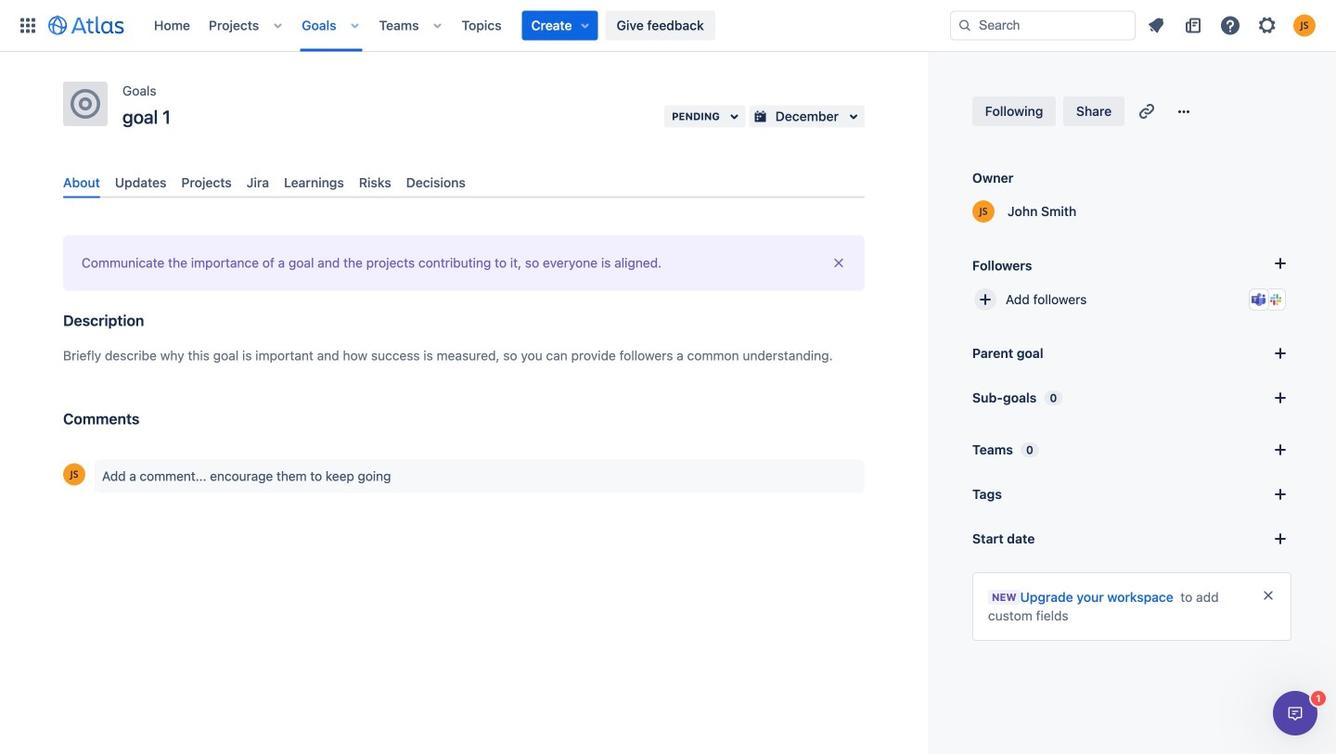 Task type: describe. For each thing, give the bounding box(es) containing it.
add tag image
[[1270, 484, 1292, 506]]

slack logo showing nan channels are connected to this goal image
[[1269, 292, 1284, 307]]

msteams logo showing  channels are connected to this goal image
[[1252, 292, 1267, 307]]

top element
[[11, 0, 950, 52]]

help image
[[1220, 14, 1242, 37]]

close banner image
[[1261, 588, 1276, 603]]

goal icon image
[[71, 89, 100, 119]]

more icon image
[[1173, 100, 1196, 123]]

add a follower image
[[1270, 252, 1292, 275]]



Task type: locate. For each thing, give the bounding box(es) containing it.
notifications image
[[1145, 14, 1168, 37]]

set start date image
[[1270, 528, 1292, 550]]

dialog
[[1274, 692, 1318, 736]]

banner
[[0, 0, 1337, 52]]

account image
[[1294, 14, 1316, 37]]

switch to... image
[[17, 14, 39, 37]]

add follower image
[[975, 289, 997, 311]]

settings image
[[1257, 14, 1279, 37]]

search image
[[958, 18, 973, 33]]

Search field
[[950, 11, 1136, 40]]

add team image
[[1270, 439, 1292, 461]]

close banner image
[[832, 256, 847, 271]]

None search field
[[950, 11, 1136, 40]]

tab list
[[56, 168, 873, 198]]



Task type: vqa. For each thing, say whether or not it's contained in the screenshot.
"open intercom messenger" icon
no



